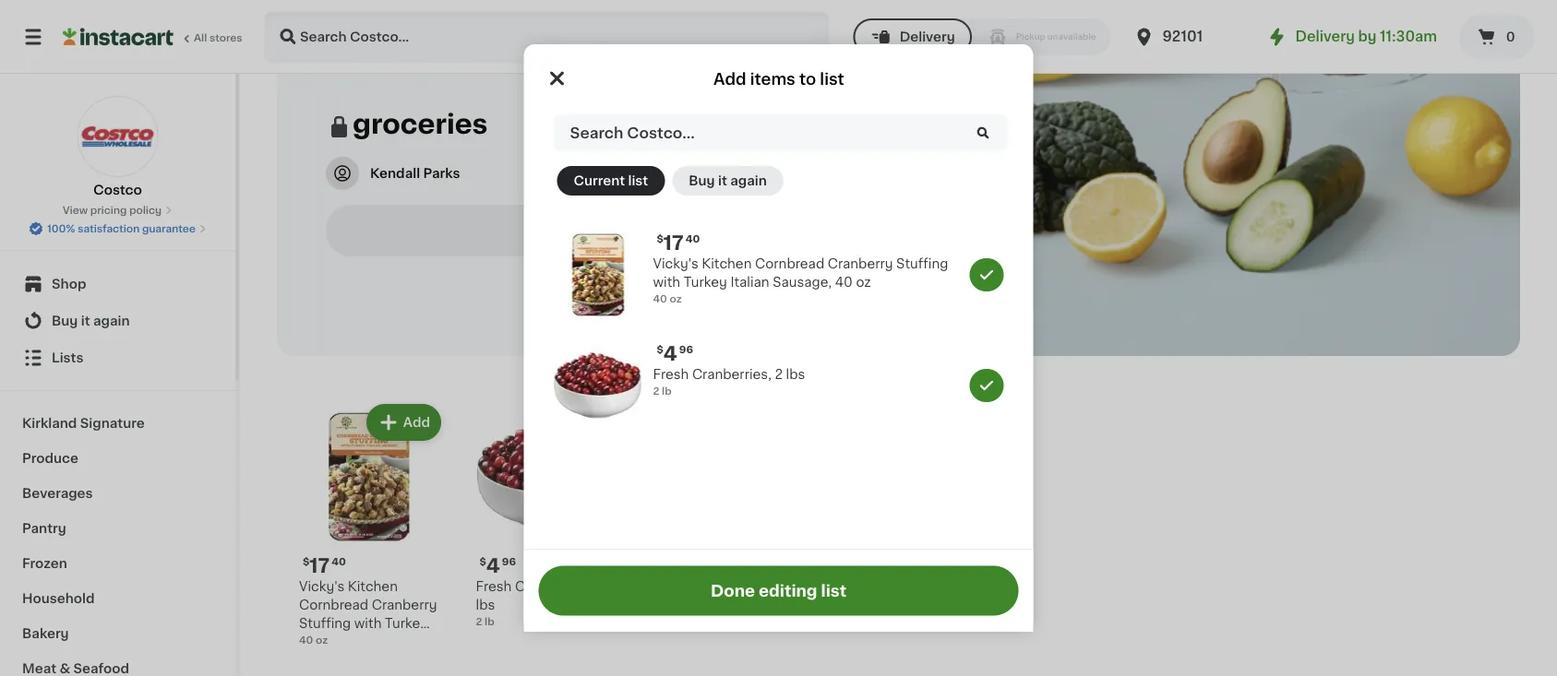 Task type: locate. For each thing, give the bounding box(es) containing it.
0 vertical spatial 96
[[679, 345, 693, 355]]

1 horizontal spatial cornbread
[[755, 258, 825, 270]]

add
[[714, 72, 746, 87], [403, 416, 430, 429], [580, 416, 607, 429]]

1 horizontal spatial lbs
[[786, 368, 805, 381]]

parks
[[423, 167, 460, 180]]

to
[[799, 72, 816, 87]]

2 product group from the left
[[469, 401, 622, 663]]

1 horizontal spatial 96
[[679, 345, 693, 355]]

0 vertical spatial again
[[731, 174, 767, 187]]

1 vertical spatial again
[[93, 315, 130, 328]]

all
[[194, 33, 207, 43]]

1 horizontal spatial buy it again
[[689, 174, 767, 187]]

sausage,
[[773, 276, 832, 289], [341, 636, 400, 649]]

2 unselect item image from the top
[[979, 378, 995, 394]]

0 horizontal spatial add button
[[368, 406, 439, 439]]

0 vertical spatial stuffing
[[897, 258, 948, 270]]

0 vertical spatial with
[[653, 276, 681, 289]]

0 vertical spatial turkey
[[684, 276, 727, 289]]

with inside vicky's kitchen cornbread cranberry stuffing with turkey italian sausage, 40 oz
[[354, 617, 382, 630]]

0 horizontal spatial buy it again
[[52, 315, 130, 328]]

stuffing for vicky's kitchen cornbread cranberry stuffing with turkey italian sausage, 40 oz
[[299, 617, 351, 630]]

0 vertical spatial fresh
[[653, 368, 689, 381]]

1 horizontal spatial $ 17 40
[[657, 233, 700, 252]]

1 vertical spatial stuffing
[[299, 617, 351, 630]]

lb
[[662, 386, 672, 397], [485, 617, 495, 627]]

done editing list button
[[539, 566, 1019, 616]]

92101
[[1163, 30, 1203, 43]]

add for 4
[[580, 416, 607, 429]]

1 vertical spatial $ 4 96
[[480, 556, 516, 575]]

0 horizontal spatial stuffing
[[299, 617, 351, 630]]

items left the to
[[750, 72, 796, 87]]

1 horizontal spatial $ 4 96
[[657, 344, 693, 363]]

0 vertical spatial buy
[[689, 174, 715, 187]]

1 vertical spatial fresh
[[476, 581, 512, 593]]

product group containing 4
[[469, 401, 622, 663]]

it down "search costco..." 'button'
[[718, 174, 727, 187]]

17
[[664, 233, 684, 252], [310, 556, 330, 575]]

1 horizontal spatial buy
[[689, 174, 715, 187]]

stuffing inside vicky's kitchen cornbread cranberry stuffing with turkey italian sausage, 40 oz 40 oz
[[897, 258, 948, 270]]

italian inside vicky's kitchen cornbread cranberry stuffing with turkey italian sausage, 40 oz
[[299, 636, 338, 649]]

1 horizontal spatial add button
[[545, 406, 616, 439]]

stuffing
[[897, 258, 948, 270], [299, 617, 351, 630]]

turkey inside vicky's kitchen cornbread cranberry stuffing with turkey italian sausage, 40 oz 40 oz
[[684, 276, 727, 289]]

$ 4 96
[[657, 344, 693, 363], [480, 556, 516, 575]]

0 vertical spatial 17
[[664, 233, 684, 252]]

1 vertical spatial sausage,
[[341, 636, 400, 649]]

add button
[[368, 406, 439, 439], [545, 406, 616, 439]]

0 vertical spatial lbs
[[786, 368, 805, 381]]

italian inside vicky's kitchen cornbread cranberry stuffing with turkey italian sausage, 40 oz 40 oz
[[731, 276, 770, 289]]

search costco...
[[570, 126, 695, 140]]

vicky's for vicky's kitchen cornbread cranberry stuffing with turkey italian sausage, 40 oz
[[299, 581, 345, 593]]

add button for 17
[[368, 406, 439, 439]]

sausage, inside vicky's kitchen cornbread cranberry stuffing with turkey italian sausage, 40 oz
[[341, 636, 400, 649]]

view pricing policy
[[63, 205, 162, 216]]

delivery for delivery
[[900, 30, 955, 43]]

1 vertical spatial italian
[[299, 636, 338, 649]]

cranberry inside vicky's kitchen cornbread cranberry stuffing with turkey italian sausage, 40 oz 40 oz
[[828, 258, 893, 270]]

view pricing policy link
[[63, 203, 173, 218]]

1 add button from the left
[[368, 406, 439, 439]]

buy down costco...
[[689, 174, 715, 187]]

None search field
[[264, 11, 830, 63]]

0 horizontal spatial $ 17 40
[[303, 556, 346, 575]]

0 vertical spatial vicky's
[[653, 258, 699, 270]]

1 product group from the left
[[292, 401, 445, 667]]

unselect item image for 4
[[979, 378, 995, 394]]

vicky's inside vicky's kitchen cornbread cranberry stuffing with turkey italian sausage, 40 oz 40 oz
[[653, 258, 699, 270]]

unselect item image
[[979, 267, 995, 283], [979, 378, 995, 394]]

costco link
[[77, 96, 158, 199]]

1 horizontal spatial with
[[653, 276, 681, 289]]

buy it again inside button
[[689, 174, 767, 187]]

buy
[[689, 174, 715, 187], [52, 315, 78, 328]]

0 horizontal spatial with
[[354, 617, 382, 630]]

buy inside button
[[689, 174, 715, 187]]

cornbread inside vicky's kitchen cornbread cranberry stuffing with turkey italian sausage, 40 oz 40 oz
[[755, 258, 825, 270]]

0 horizontal spatial buy
[[52, 315, 78, 328]]

list right the to
[[820, 72, 845, 87]]

kitchen inside vicky's kitchen cornbread cranberry stuffing with turkey italian sausage, 40 oz
[[348, 581, 398, 593]]

$ 17 40 down buy it again button
[[657, 233, 700, 252]]

items
[[750, 72, 796, 87], [583, 223, 629, 239]]

turkey for vicky's kitchen cornbread cranberry stuffing with turkey italian sausage, 40 oz 40 oz
[[684, 276, 727, 289]]

0 horizontal spatial 17
[[310, 556, 330, 575]]

0 vertical spatial fresh cranberries, 2 lbs 2 lb
[[653, 368, 805, 397]]

0 vertical spatial items
[[750, 72, 796, 87]]

0 vertical spatial it
[[718, 174, 727, 187]]

1 vertical spatial with
[[354, 617, 382, 630]]

0 vertical spatial 4
[[664, 344, 677, 363]]

1 horizontal spatial it
[[718, 174, 727, 187]]

1 horizontal spatial turkey
[[684, 276, 727, 289]]

1 horizontal spatial kitchen
[[702, 258, 752, 270]]

it
[[718, 174, 727, 187], [81, 315, 90, 328]]

0 vertical spatial cornbread
[[755, 258, 825, 270]]

buy it again inside "link"
[[52, 315, 130, 328]]

1 vertical spatial list
[[628, 174, 648, 187]]

kitchen inside vicky's kitchen cornbread cranberry stuffing with turkey italian sausage, 40 oz 40 oz
[[702, 258, 752, 270]]

1 horizontal spatial items
[[750, 72, 796, 87]]

0 horizontal spatial it
[[81, 315, 90, 328]]

delivery inside button
[[900, 30, 955, 43]]

1 vertical spatial fresh cranberries, 2 lbs 2 lb
[[476, 581, 606, 627]]

1 vertical spatial 4
[[486, 556, 500, 575]]

list right current
[[628, 174, 648, 187]]

$
[[657, 234, 664, 244], [657, 345, 664, 355], [303, 557, 310, 567], [480, 557, 486, 567]]

2
[[775, 368, 783, 381], [653, 386, 660, 397], [598, 581, 606, 593], [476, 617, 482, 627]]

1 vertical spatial cornbread
[[299, 599, 369, 612]]

0 vertical spatial lb
[[662, 386, 672, 397]]

pricing
[[90, 205, 127, 216]]

cranberries, inside 4 group
[[692, 368, 772, 381]]

17 group
[[539, 220, 1019, 331]]

1 unselect item image from the top
[[979, 267, 995, 283]]

current
[[574, 174, 625, 187]]

11:30am
[[1380, 30, 1437, 43]]

items inside button
[[583, 223, 629, 239]]

0 horizontal spatial items
[[583, 223, 629, 239]]

0 vertical spatial cranberries,
[[692, 368, 772, 381]]

1 vertical spatial it
[[81, 315, 90, 328]]

0 horizontal spatial lbs
[[476, 599, 495, 612]]

40
[[686, 234, 700, 244], [835, 276, 853, 289], [653, 294, 667, 304], [332, 557, 346, 567], [299, 635, 313, 646], [404, 636, 421, 649]]

0 horizontal spatial cranberry
[[372, 599, 437, 612]]

produce
[[22, 452, 78, 465]]

$ 17 40
[[657, 233, 700, 252], [303, 556, 346, 575]]

signature
[[80, 417, 145, 430]]

fresh inside 4 group
[[653, 368, 689, 381]]

4 inside group
[[664, 344, 677, 363]]

buy up lists
[[52, 315, 78, 328]]

with
[[653, 276, 681, 289], [354, 617, 382, 630]]

kitchen
[[702, 258, 752, 270], [348, 581, 398, 593]]

0 vertical spatial italian
[[731, 276, 770, 289]]

1 horizontal spatial lb
[[662, 386, 672, 397]]

sausage, for vicky's kitchen cornbread cranberry stuffing with turkey italian sausage, 40 oz 40 oz
[[773, 276, 832, 289]]

0 vertical spatial sausage,
[[773, 276, 832, 289]]

0 vertical spatial cranberry
[[828, 258, 893, 270]]

items for add
[[750, 72, 796, 87]]

delivery
[[1296, 30, 1355, 43], [900, 30, 955, 43]]

list right editing
[[821, 583, 847, 599]]

stuffing inside vicky's kitchen cornbread cranberry stuffing with turkey italian sausage, 40 oz
[[299, 617, 351, 630]]

sausage, for vicky's kitchen cornbread cranberry stuffing with turkey italian sausage, 40 oz
[[341, 636, 400, 649]]

add inside dialog
[[714, 72, 746, 87]]

turkey for vicky's kitchen cornbread cranberry stuffing with turkey italian sausage, 40 oz
[[385, 617, 429, 630]]

1 horizontal spatial fresh
[[653, 368, 689, 381]]

0 horizontal spatial italian
[[299, 636, 338, 649]]

meat & seafood link
[[11, 652, 224, 677]]

1 vertical spatial kitchen
[[348, 581, 398, 593]]

sausage, inside vicky's kitchen cornbread cranberry stuffing with turkey italian sausage, 40 oz 40 oz
[[773, 276, 832, 289]]

1 vertical spatial lbs
[[476, 599, 495, 612]]

2 add button from the left
[[545, 406, 616, 439]]

items inside dialog
[[750, 72, 796, 87]]

turkey inside vicky's kitchen cornbread cranberry stuffing with turkey italian sausage, 40 oz
[[385, 617, 429, 630]]

1 horizontal spatial fresh cranberries, 2 lbs 2 lb
[[653, 368, 805, 397]]

1 vertical spatial buy
[[52, 315, 78, 328]]

fresh cranberries, 2 lbs 2 lb
[[653, 368, 805, 397], [476, 581, 606, 627]]

96 inside 4 group
[[679, 345, 693, 355]]

1 vertical spatial unselect item image
[[979, 378, 995, 394]]

with inside vicky's kitchen cornbread cranberry stuffing with turkey italian sausage, 40 oz 40 oz
[[653, 276, 681, 289]]

1 vertical spatial lb
[[485, 617, 495, 627]]

kendall
[[370, 167, 420, 180]]

delivery by 11:30am link
[[1266, 26, 1437, 48]]

italian
[[731, 276, 770, 289], [299, 636, 338, 649]]

1 vertical spatial turkey
[[385, 617, 429, 630]]

0 horizontal spatial cranberries,
[[515, 581, 594, 593]]

96
[[679, 345, 693, 355], [502, 557, 516, 567]]

1 vertical spatial $ 17 40
[[303, 556, 346, 575]]

again
[[731, 174, 767, 187], [93, 315, 130, 328]]

17 down buy it again button
[[664, 233, 684, 252]]

40 inside vicky's kitchen cornbread cranberry stuffing with turkey italian sausage, 40 oz
[[404, 636, 421, 649]]

view
[[63, 205, 88, 216]]

costco
[[93, 184, 142, 197]]

0 vertical spatial $ 17 40
[[657, 233, 700, 252]]

guarantee
[[142, 224, 196, 234]]

buy it again down shop at the top left of page
[[52, 315, 130, 328]]

kitchen for vicky's kitchen cornbread cranberry stuffing with turkey italian sausage, 40 oz 40 oz
[[702, 258, 752, 270]]

0 horizontal spatial cornbread
[[299, 599, 369, 612]]

4
[[664, 344, 677, 363], [486, 556, 500, 575]]

fresh
[[653, 368, 689, 381], [476, 581, 512, 593]]

1 horizontal spatial cranberries,
[[692, 368, 772, 381]]

1 horizontal spatial add
[[580, 416, 607, 429]]

1 horizontal spatial sausage,
[[773, 276, 832, 289]]

$ 17 40 up vicky's kitchen cornbread cranberry stuffing with turkey italian sausage, 40 oz
[[303, 556, 346, 575]]

add button for 4
[[545, 406, 616, 439]]

items right edit at the left top of the page
[[583, 223, 629, 239]]

oz
[[856, 276, 871, 289], [670, 294, 682, 304], [316, 635, 328, 646], [299, 654, 314, 667]]

cornbread inside vicky's kitchen cornbread cranberry stuffing with turkey italian sausage, 40 oz
[[299, 599, 369, 612]]

0 horizontal spatial fresh cranberries, 2 lbs 2 lb
[[476, 581, 606, 627]]

cornbread
[[755, 258, 825, 270], [299, 599, 369, 612]]

again down "search costco..." 'button'
[[731, 174, 767, 187]]

again down 'shop' link
[[93, 315, 130, 328]]

vicky's inside vicky's kitchen cornbread cranberry stuffing with turkey italian sausage, 40 oz
[[299, 581, 345, 593]]

2 horizontal spatial add
[[714, 72, 746, 87]]

0 horizontal spatial vicky's
[[299, 581, 345, 593]]

1 horizontal spatial again
[[731, 174, 767, 187]]

1 horizontal spatial vicky's
[[653, 258, 699, 270]]

cranberry inside vicky's kitchen cornbread cranberry stuffing with turkey italian sausage, 40 oz
[[372, 599, 437, 612]]

0 horizontal spatial sausage,
[[341, 636, 400, 649]]

0 vertical spatial $ 4 96
[[657, 344, 693, 363]]

$ inside 17 group
[[657, 234, 664, 244]]

1 horizontal spatial delivery
[[1296, 30, 1355, 43]]

1 horizontal spatial 17
[[664, 233, 684, 252]]

cranberry for vicky's kitchen cornbread cranberry stuffing with turkey italian sausage, 40 oz
[[372, 599, 437, 612]]

0 horizontal spatial again
[[93, 315, 130, 328]]

1 vertical spatial buy it again
[[52, 315, 130, 328]]

seafood
[[73, 663, 129, 676]]

1 horizontal spatial product group
[[469, 401, 622, 663]]

1 horizontal spatial 4
[[664, 344, 677, 363]]

buy it again
[[689, 174, 767, 187], [52, 315, 130, 328]]

list_add_items dialog
[[524, 44, 1034, 632]]

italian for vicky's kitchen cornbread cranberry stuffing with turkey italian sausage, 40 oz 40 oz
[[731, 276, 770, 289]]

0 horizontal spatial 96
[[502, 557, 516, 567]]

0 horizontal spatial delivery
[[900, 30, 955, 43]]

cornbread for vicky's kitchen cornbread cranberry stuffing with turkey italian sausage, 40 oz 40 oz
[[755, 258, 825, 270]]

it down shop at the top left of page
[[81, 315, 90, 328]]

1 horizontal spatial stuffing
[[897, 258, 948, 270]]

delivery by 11:30am
[[1296, 30, 1437, 43]]

frozen
[[22, 558, 67, 571]]

0 horizontal spatial product group
[[292, 401, 445, 667]]

1 horizontal spatial italian
[[731, 276, 770, 289]]

1 vertical spatial items
[[583, 223, 629, 239]]

17 up "40 oz"
[[310, 556, 330, 575]]

0 vertical spatial buy it again
[[689, 174, 767, 187]]

buy it again down "search costco..." 'button'
[[689, 174, 767, 187]]

1 vertical spatial vicky's
[[299, 581, 345, 593]]

edit
[[546, 223, 579, 239]]

vicky's
[[653, 258, 699, 270], [299, 581, 345, 593]]

unselect item image inside 17 group
[[979, 267, 995, 283]]

cranberries,
[[692, 368, 772, 381], [515, 581, 594, 593]]

$ 17 40 inside 17 group
[[657, 233, 700, 252]]

pantry link
[[11, 511, 224, 547]]

lbs
[[786, 368, 805, 381], [476, 599, 495, 612]]

0 horizontal spatial kitchen
[[348, 581, 398, 593]]

stores
[[209, 33, 242, 43]]

unselect item image inside 4 group
[[979, 378, 995, 394]]

with for vicky's kitchen cornbread cranberry stuffing with turkey italian sausage, 40 oz
[[354, 617, 382, 630]]

bakery link
[[11, 617, 224, 652]]

cornbread for vicky's kitchen cornbread cranberry stuffing with turkey italian sausage, 40 oz
[[299, 599, 369, 612]]

beverages
[[22, 487, 93, 500]]

product group
[[292, 401, 445, 667], [469, 401, 622, 663]]



Task type: vqa. For each thing, say whether or not it's contained in the screenshot.
the topmost THE 96
yes



Task type: describe. For each thing, give the bounding box(es) containing it.
again inside button
[[731, 174, 767, 187]]

search costco... button
[[553, 114, 1008, 151]]

costco logo image
[[77, 96, 158, 177]]

0 vertical spatial list
[[820, 72, 845, 87]]

0
[[1506, 30, 1516, 43]]

1 vertical spatial 17
[[310, 556, 330, 575]]

vicky's for vicky's kitchen cornbread cranberry stuffing with turkey italian sausage, 40 oz 40 oz
[[653, 258, 699, 270]]

delivery button
[[854, 18, 972, 55]]

$ 4 96 inside 4 group
[[657, 344, 693, 363]]

it inside "link"
[[81, 315, 90, 328]]

search
[[570, 126, 623, 140]]

with for vicky's kitchen cornbread cranberry stuffing with turkey italian sausage, 40 oz 40 oz
[[653, 276, 681, 289]]

instacart logo image
[[63, 26, 174, 48]]

lb inside 4 group
[[662, 386, 672, 397]]

shop link
[[11, 266, 224, 303]]

frozen link
[[11, 547, 224, 582]]

vicky's kitchen cornbread cranberry stuffing with turkey italian sausage, 40 oz
[[299, 581, 437, 667]]

0 button
[[1460, 15, 1535, 59]]

items for edit
[[583, 223, 629, 239]]

it inside button
[[718, 174, 727, 187]]

editing
[[759, 583, 818, 599]]

1 vertical spatial 96
[[502, 557, 516, 567]]

satisfaction
[[78, 224, 140, 234]]

lists link
[[11, 340, 224, 377]]

kirkland signature
[[22, 417, 145, 430]]

edit items button
[[326, 205, 850, 257]]

meat
[[22, 663, 56, 676]]

unselect item image for 17
[[979, 267, 995, 283]]

kirkland signature link
[[11, 406, 224, 441]]

list inside done editing list button
[[821, 583, 847, 599]]

kendall parks
[[370, 167, 460, 180]]

&
[[59, 663, 70, 676]]

stuffing for vicky's kitchen cornbread cranberry stuffing with turkey italian sausage, 40 oz 40 oz
[[897, 258, 948, 270]]

produce link
[[11, 441, 224, 476]]

by
[[1359, 30, 1377, 43]]

italian for vicky's kitchen cornbread cranberry stuffing with turkey italian sausage, 40 oz
[[299, 636, 338, 649]]

kirkland
[[22, 417, 77, 430]]

92101 button
[[1133, 11, 1244, 63]]

kitchen for vicky's kitchen cornbread cranberry stuffing with turkey italian sausage, 40 oz
[[348, 581, 398, 593]]

fresh cranberries, 2 lbs 2 lb inside 4 group
[[653, 368, 805, 397]]

100% satisfaction guarantee button
[[29, 218, 207, 236]]

service type group
[[854, 18, 1111, 55]]

product group containing 17
[[292, 401, 445, 667]]

done
[[711, 583, 755, 599]]

$ inside 4 group
[[657, 345, 664, 355]]

lbs inside 4 group
[[786, 368, 805, 381]]

policy
[[129, 205, 162, 216]]

again inside "link"
[[93, 315, 130, 328]]

groceries
[[353, 111, 488, 137]]

beverages link
[[11, 476, 224, 511]]

vicky's kitchen cornbread cranberry stuffing with turkey italian sausage, 40 oz 40 oz
[[653, 258, 948, 304]]

buy it again button
[[672, 166, 784, 196]]

add items to list
[[714, 72, 845, 87]]

1 vertical spatial cranberries,
[[515, 581, 594, 593]]

cranberry for vicky's kitchen cornbread cranberry stuffing with turkey italian sausage, 40 oz 40 oz
[[828, 258, 893, 270]]

shop
[[52, 278, 86, 291]]

40 oz
[[299, 635, 328, 646]]

oz inside vicky's kitchen cornbread cranberry stuffing with turkey italian sausage, 40 oz
[[299, 654, 314, 667]]

current list
[[574, 174, 648, 187]]

done editing list
[[711, 583, 847, 599]]

meat & seafood
[[22, 663, 129, 676]]

list inside current list button
[[628, 174, 648, 187]]

pantry
[[22, 523, 66, 535]]

17 inside group
[[664, 233, 684, 252]]

bakery
[[22, 628, 69, 641]]

0 horizontal spatial lb
[[485, 617, 495, 627]]

household link
[[11, 582, 224, 617]]

4 group
[[539, 331, 1019, 441]]

all stores
[[194, 33, 242, 43]]

all stores link
[[63, 11, 244, 63]]

costco...
[[627, 126, 695, 140]]

current list button
[[557, 166, 665, 196]]

edit items
[[546, 223, 629, 239]]

delivery for delivery by 11:30am
[[1296, 30, 1355, 43]]

add for 17
[[403, 416, 430, 429]]

lists
[[52, 352, 83, 365]]

100%
[[47, 224, 75, 234]]

buy inside "link"
[[52, 315, 78, 328]]

household
[[22, 593, 95, 606]]

buy it again link
[[11, 303, 224, 340]]

fresh inside product group
[[476, 581, 512, 593]]

100% satisfaction guarantee
[[47, 224, 196, 234]]



